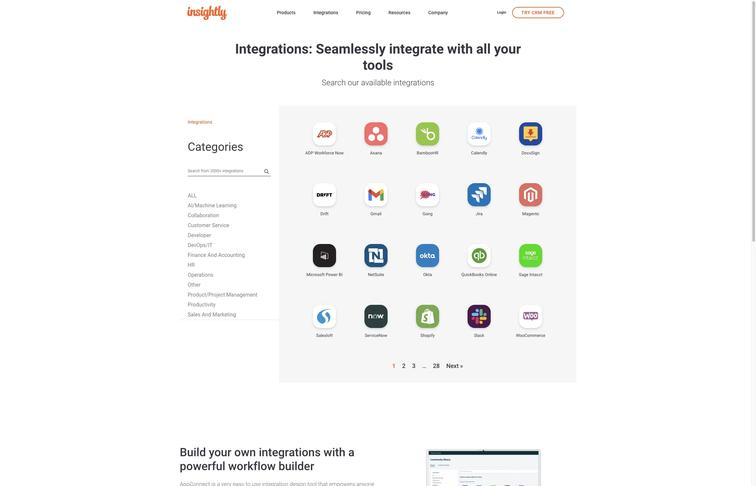 Task type: describe. For each thing, give the bounding box(es) containing it.
1 horizontal spatial integrations link
[[314, 9, 339, 18]]

3
[[413, 363, 416, 369]]

asana
[[370, 151, 382, 155]]

all
[[188, 192, 197, 199]]

1 vertical spatial integrations
[[188, 119, 212, 125]]

learning
[[216, 202, 237, 209]]

bamboohr link
[[409, 150, 447, 156]]

all
[[477, 41, 491, 57]]

docusign
[[522, 151, 540, 155]]

workforce
[[315, 151, 334, 155]]

next
[[447, 363, 459, 369]]

okta link
[[409, 272, 447, 278]]

company link
[[429, 9, 448, 18]]

products
[[277, 10, 296, 15]]

marketing
[[213, 311, 236, 318]]

Search from 2000+ integrations text field
[[188, 166, 271, 176]]

tools
[[363, 57, 394, 73]]

own
[[235, 446, 256, 459]]

try crm free link
[[513, 7, 564, 18]]

drift
[[321, 211, 329, 216]]

microsoft power bi
[[307, 272, 343, 277]]

resources
[[389, 10, 411, 15]]

quickbooks online link
[[460, 272, 499, 278]]

woocommerce link
[[512, 333, 550, 339]]

slack link
[[460, 333, 499, 339]]

microsoft
[[307, 272, 325, 277]]

login link
[[498, 10, 507, 16]]

next » link
[[443, 362, 467, 370]]

accounting
[[218, 252, 245, 258]]

magento
[[523, 211, 540, 216]]

hr
[[188, 262, 195, 268]]

all link
[[188, 192, 197, 199]]

servicenow link
[[357, 333, 396, 339]]

productivity link
[[188, 302, 216, 308]]

adp workforce now link
[[306, 150, 344, 156]]

next »
[[447, 363, 464, 369]]

collaboration link
[[188, 212, 219, 219]]

and for sales
[[202, 311, 211, 318]]

insightly logo image
[[187, 6, 227, 20]]

company
[[429, 10, 448, 15]]

try crm free button
[[513, 7, 564, 18]]

categories
[[188, 140, 244, 154]]

other
[[188, 282, 201, 288]]

search
[[322, 78, 346, 87]]

insightly logo link
[[187, 6, 267, 20]]

finance and accounting link
[[188, 252, 245, 258]]

operations
[[188, 272, 214, 278]]

…
[[423, 363, 427, 369]]

try crm free
[[522, 10, 555, 15]]

customer
[[188, 222, 211, 228]]

devops/it link
[[188, 242, 213, 248]]

drift link
[[306, 211, 344, 217]]

woocommerce
[[517, 333, 546, 338]]

other link
[[188, 282, 201, 288]]

product/project management
[[188, 292, 258, 298]]

sage intacct
[[519, 272, 543, 277]]

our
[[348, 78, 360, 87]]

pricing
[[356, 10, 371, 15]]

gong
[[423, 211, 433, 216]]

search our available integrations
[[322, 78, 435, 87]]

28
[[433, 363, 440, 369]]

try
[[522, 10, 531, 15]]

salesloft link
[[306, 333, 344, 339]]

slack
[[474, 333, 485, 338]]

28 link
[[430, 362, 443, 370]]

and for finance
[[208, 252, 217, 258]]

adp
[[306, 151, 314, 155]]

workflow
[[228, 460, 276, 473]]

build your own integrations with a powerful workflow builder
[[180, 446, 355, 473]]

crm
[[532, 10, 543, 15]]

2
[[403, 363, 406, 369]]



Task type: locate. For each thing, give the bounding box(es) containing it.
available
[[361, 78, 392, 87]]

shopify link
[[409, 333, 447, 339]]

gmail
[[371, 211, 382, 216]]

online
[[485, 272, 497, 277]]

integrations: seamlessly integrate  with all your tools
[[235, 41, 522, 73]]

resources link
[[389, 9, 411, 18]]

microsoft power bi link
[[306, 272, 344, 278]]

now
[[335, 151, 344, 155]]

developer link
[[188, 232, 211, 238]]

integrations for own
[[259, 446, 321, 459]]

docusign link
[[512, 150, 550, 156]]

gmail link
[[357, 211, 396, 217]]

your inside the integrations: seamlessly integrate  with all your tools
[[495, 41, 522, 57]]

and right finance
[[208, 252, 217, 258]]

devops/it
[[188, 242, 213, 248]]

1
[[393, 363, 396, 369]]

login
[[498, 10, 507, 14]]

finance
[[188, 252, 206, 258]]

hr link
[[188, 262, 195, 268]]

with left all
[[448, 41, 473, 57]]

intacct
[[530, 272, 543, 277]]

netsuite
[[368, 272, 385, 277]]

0 vertical spatial with
[[448, 41, 473, 57]]

»
[[461, 363, 464, 369]]

sales and marketing
[[188, 311, 236, 318]]

productivity
[[188, 302, 216, 308]]

servicenow
[[365, 333, 388, 338]]

shopify
[[421, 333, 435, 338]]

magento link
[[512, 211, 550, 217]]

1 horizontal spatial integrations
[[394, 78, 435, 87]]

your right all
[[495, 41, 522, 57]]

your up powerful
[[209, 446, 232, 459]]

1 horizontal spatial your
[[495, 41, 522, 57]]

power
[[326, 272, 338, 277]]

customer service link
[[188, 222, 229, 228]]

calendly
[[472, 151, 488, 155]]

pricing link
[[356, 9, 371, 18]]

builder
[[279, 460, 315, 473]]

service
[[212, 222, 229, 228]]

asana link
[[357, 150, 396, 156]]

0 vertical spatial integrations
[[314, 10, 339, 15]]

1 vertical spatial and
[[202, 311, 211, 318]]

integrations
[[394, 78, 435, 87], [259, 446, 321, 459]]

quickbooks
[[462, 272, 484, 277]]

seamlessly
[[316, 41, 386, 57]]

with inside the integrations: seamlessly integrate  with all your tools
[[448, 41, 473, 57]]

customer service
[[188, 222, 229, 228]]

integrate
[[389, 41, 444, 57]]

ai/machine learning link
[[188, 202, 237, 209]]

0 horizontal spatial integrations
[[188, 119, 212, 125]]

build
[[180, 446, 206, 459]]

1 horizontal spatial with
[[448, 41, 473, 57]]

your inside 'build your own integrations with a powerful workflow builder'
[[209, 446, 232, 459]]

0 vertical spatial integrations link
[[314, 9, 339, 18]]

collaboration
[[188, 212, 219, 219]]

with
[[448, 41, 473, 57], [324, 446, 346, 459]]

0 vertical spatial integrations
[[394, 78, 435, 87]]

netsuite link
[[357, 272, 396, 278]]

your
[[495, 41, 522, 57], [209, 446, 232, 459]]

with inside 'build your own integrations with a powerful workflow builder'
[[324, 446, 346, 459]]

jira link
[[460, 211, 499, 217]]

bamboohr
[[417, 151, 439, 155]]

ai/machine learning
[[188, 202, 237, 209]]

management
[[227, 292, 258, 298]]

1 horizontal spatial integrations
[[314, 10, 339, 15]]

quickbooks online
[[462, 272, 497, 277]]

okta
[[424, 272, 432, 277]]

sage
[[519, 272, 529, 277]]

0 horizontal spatial integrations
[[259, 446, 321, 459]]

sales
[[188, 311, 201, 318]]

sage intacct link
[[512, 272, 550, 278]]

developer
[[188, 232, 211, 238]]

1 vertical spatial integrations link
[[188, 119, 212, 125]]

0 horizontal spatial integrations link
[[188, 119, 212, 125]]

product/project management link
[[188, 292, 258, 298]]

jira
[[476, 211, 483, 216]]

2 link
[[399, 362, 409, 370]]

1 vertical spatial integrations
[[259, 446, 321, 459]]

3 link
[[409, 362, 419, 370]]

1 vertical spatial your
[[209, 446, 232, 459]]

0 vertical spatial and
[[208, 252, 217, 258]]

0 horizontal spatial with
[[324, 446, 346, 459]]

1 vertical spatial with
[[324, 446, 346, 459]]

0 horizontal spatial your
[[209, 446, 232, 459]]

finance and accounting
[[188, 252, 245, 258]]

a
[[349, 446, 355, 459]]

integrations for available
[[394, 78, 435, 87]]

and down productivity
[[202, 311, 211, 318]]

0 vertical spatial your
[[495, 41, 522, 57]]

product/project
[[188, 292, 225, 298]]

and
[[208, 252, 217, 258], [202, 311, 211, 318]]

integrations inside 'build your own integrations with a powerful workflow builder'
[[259, 446, 321, 459]]

with left a
[[324, 446, 346, 459]]

gong link
[[409, 211, 447, 217]]

bi
[[339, 272, 343, 277]]

adp workforce now
[[306, 151, 344, 155]]

sales and marketing link
[[188, 311, 236, 318]]

integrations:
[[235, 41, 313, 57]]



Task type: vqa. For each thing, say whether or not it's contained in the screenshot.
having
no



